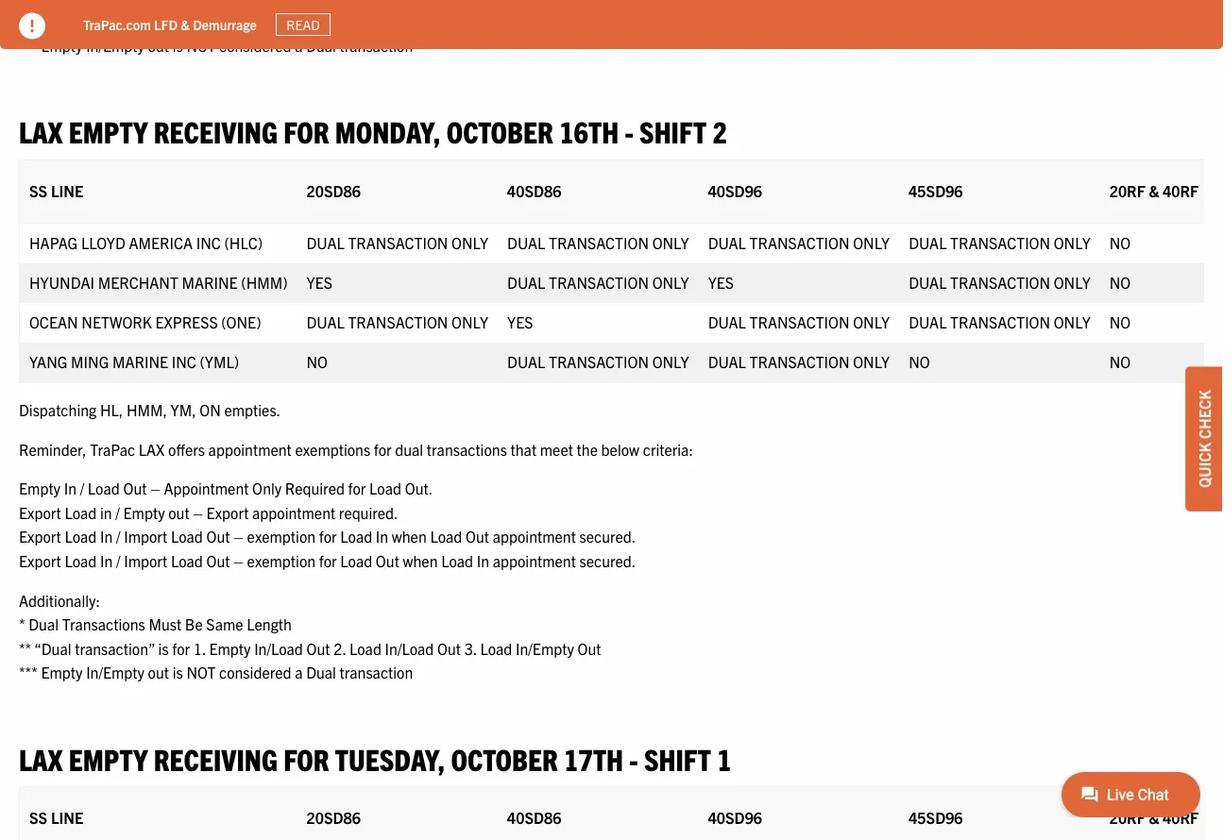 Task type: describe. For each thing, give the bounding box(es) containing it.
transaction inside ** "dual transaction" is for 1. empty in/load out 2. load in/load out 3. load in/empty out *** empty in/empty out is not considered a dual transaction
[[340, 36, 413, 55]]

for inside additionally: * dual transactions must be same length ** "dual transaction" is for 1. empty in/load out 2. load in/load out 3. load in/empty out *** empty in/empty out is not considered a dual transaction
[[172, 639, 190, 658]]

20sd86 for tuesday,
[[307, 808, 361, 827]]

2. inside ** "dual transaction" is for 1. empty in/load out 2. load in/load out 3. load in/empty out *** empty in/empty out is not considered a dual transaction
[[334, 12, 346, 30]]

required.
[[339, 503, 398, 522]]

shift for 2
[[639, 112, 707, 149]]

considered inside ** "dual transaction" is for 1. empty in/load out 2. load in/load out 3. load in/empty out *** empty in/empty out is not considered a dual transaction
[[219, 36, 291, 55]]

monday,
[[335, 112, 441, 149]]

yang ming marine inc (yml)
[[29, 352, 239, 371]]

no for hapag lloyd america inc (hlc)
[[1110, 233, 1131, 252]]

ss line for lax empty receiving           for tuesday, october 17th              - shift 1
[[29, 808, 83, 827]]

quick
[[1195, 443, 1214, 488]]

3. inside ** "dual transaction" is for 1. empty in/load out 2. load in/load out 3. load in/empty out *** empty in/empty out is not considered a dual transaction
[[464, 12, 477, 30]]

transactions
[[62, 615, 145, 634]]

1 vertical spatial dual
[[29, 615, 59, 634]]

** "dual transaction" is for 1. empty in/load out 2. load in/load out 3. load in/empty out *** empty in/empty out is not considered a dual transaction
[[19, 12, 601, 55]]

reminder, trapac lax offers appointment exemptions for dual transactions that meet the below criteria:
[[19, 440, 693, 458]]

express
[[155, 312, 218, 331]]

16th
[[559, 112, 619, 149]]

in
[[100, 503, 112, 522]]

20rf & 40rf for lax empty receiving           for monday, october 16th              - shift 2
[[1110, 181, 1199, 200]]

criteria:
[[643, 440, 693, 458]]

(one)
[[221, 312, 261, 331]]

tuesday,
[[335, 740, 445, 777]]

** inside additionally: * dual transactions must be same length ** "dual transaction" is for 1. empty in/load out 2. load in/load out 3. load in/empty out *** empty in/empty out is not considered a dual transaction
[[19, 639, 31, 658]]

ss for lax empty receiving           for tuesday, october 17th              - shift 1
[[29, 808, 47, 827]]

no for ocean network express (one)
[[1110, 312, 1131, 331]]

inc for (hlc)
[[196, 233, 221, 252]]

appointment
[[164, 479, 249, 498]]

lax empty receiving           for monday, october 16th              - shift 2
[[19, 112, 727, 149]]

(hlc)
[[224, 233, 263, 252]]

lax for lax empty receiving           for monday, october 16th              - shift 2
[[19, 112, 63, 149]]

hyundai merchant marine (hmm)
[[29, 272, 288, 291]]

trapac.com lfd & demurrage
[[83, 16, 257, 33]]

lax empty receiving           for tuesday, october 17th              - shift 1
[[19, 740, 732, 777]]

meet
[[540, 440, 573, 458]]

empty in / load out – appointment only required for load out. export load in / empty out – export appointment required. export load in / import load out – exemption for load in when load out appointment secured. export load in / import load out – exemption for load out when load in appointment secured.
[[19, 479, 636, 570]]

2 exemption from the top
[[247, 551, 316, 570]]

0 vertical spatial &
[[181, 16, 190, 33]]

1 exemption from the top
[[247, 527, 316, 546]]

out inside additionally: * dual transactions must be same length ** "dual transaction" is for 1. empty in/load out 2. load in/load out 3. load in/empty out *** empty in/empty out is not considered a dual transaction
[[148, 663, 169, 682]]

2 import from the top
[[124, 551, 167, 570]]

hl,
[[100, 400, 123, 419]]

1
[[717, 740, 732, 777]]

for for tuesday,
[[283, 740, 329, 777]]

"dual inside additionally: * dual transactions must be same length ** "dual transaction" is for 1. empty in/load out 2. load in/load out 3. load in/empty out *** empty in/empty out is not considered a dual transaction
[[34, 639, 71, 658]]

17th
[[564, 740, 623, 777]]

inc for (yml)
[[172, 352, 196, 371]]

yang
[[29, 352, 67, 371]]

trapac.com
[[83, 16, 151, 33]]

3. inside additionally: * dual transactions must be same length ** "dual transaction" is for 1. empty in/load out 2. load in/load out 3. load in/empty out *** empty in/empty out is not considered a dual transaction
[[464, 639, 477, 658]]

length
[[247, 615, 292, 634]]

2 horizontal spatial yes
[[708, 272, 734, 291]]

the
[[577, 440, 598, 458]]

40sd96 for lax empty receiving           for tuesday, october 17th              - shift 1
[[708, 808, 762, 827]]

network
[[82, 312, 152, 331]]

trapac
[[90, 440, 135, 458]]

/ down reminder,
[[80, 479, 84, 498]]

"dual inside ** "dual transaction" is for 1. empty in/load out 2. load in/load out 3. load in/empty out *** empty in/empty out is not considered a dual transaction
[[34, 12, 71, 30]]

out inside ** "dual transaction" is for 1. empty in/load out 2. load in/load out 3. load in/empty out *** empty in/empty out is not considered a dual transaction
[[148, 36, 169, 55]]

2. inside additionally: * dual transactions must be same length ** "dual transaction" is for 1. empty in/load out 2. load in/load out 3. load in/empty out *** empty in/empty out is not considered a dual transaction
[[334, 639, 346, 658]]

2 secured. from the top
[[579, 551, 636, 570]]

0 horizontal spatial yes
[[307, 272, 332, 291]]

not inside ** "dual transaction" is for 1. empty in/load out 2. load in/load out 3. load in/empty out *** empty in/empty out is not considered a dual transaction
[[186, 36, 216, 55]]

receiving for monday,
[[154, 112, 278, 149]]

ss for lax empty receiving           for monday, october 16th              - shift 2
[[29, 181, 47, 200]]

required
[[285, 479, 345, 498]]

read link
[[276, 13, 331, 36]]

** inside ** "dual transaction" is for 1. empty in/load out 2. load in/load out 3. load in/empty out *** empty in/empty out is not considered a dual transaction
[[19, 12, 31, 30]]

*** inside ** "dual transaction" is for 1. empty in/load out 2. load in/load out 3. load in/empty out *** empty in/empty out is not considered a dual transaction
[[19, 36, 38, 55]]

october for monday,
[[446, 112, 553, 149]]

lloyd
[[81, 233, 125, 252]]

only
[[252, 479, 282, 498]]

out.
[[405, 479, 433, 498]]

october for tuesday,
[[451, 740, 558, 777]]

marine for merchant
[[182, 272, 238, 291]]

empties.
[[224, 400, 281, 419]]

shift for 1
[[644, 740, 711, 777]]

line for lax empty receiving           for tuesday, october 17th              - shift 1
[[51, 808, 83, 827]]

marine for ming
[[112, 352, 168, 371]]

20rf & 40rf for lax empty receiving           for tuesday, october 17th              - shift 1
[[1110, 808, 1199, 827]]

lfd
[[154, 16, 178, 33]]

same
[[206, 615, 243, 634]]

40sd86 for 16th
[[507, 181, 561, 200]]

1. inside ** "dual transaction" is for 1. empty in/load out 2. load in/load out 3. load in/empty out *** empty in/empty out is not considered a dual transaction
[[193, 12, 206, 30]]

america
[[129, 233, 193, 252]]

transactions
[[427, 440, 507, 458]]

on
[[200, 400, 221, 419]]

2
[[713, 112, 727, 149]]

- for 17th
[[629, 740, 638, 777]]



Task type: vqa. For each thing, say whether or not it's contained in the screenshot.
the SCAC Code *
no



Task type: locate. For each thing, give the bounding box(es) containing it.
hyundai
[[29, 272, 94, 291]]

in/empty
[[516, 12, 574, 30], [86, 36, 144, 55], [516, 639, 574, 658], [86, 663, 144, 682]]

2 40sd86 from the top
[[507, 808, 561, 827]]

/
[[80, 479, 84, 498], [116, 503, 120, 522], [116, 527, 120, 546], [116, 551, 120, 570]]

1 vertical spatial lax
[[139, 440, 165, 458]]

a
[[295, 36, 303, 55], [295, 663, 303, 682]]

2 empty from the top
[[69, 740, 148, 777]]

additionally: * dual transactions must be same length ** "dual transaction" is for 1. empty in/load out 2. load in/load out 3. load in/empty out *** empty in/empty out is not considered a dual transaction
[[19, 591, 601, 682]]

1 20sd86 from the top
[[307, 181, 361, 200]]

2 ss line from the top
[[29, 808, 83, 827]]

exemption
[[247, 527, 316, 546], [247, 551, 316, 570]]

0 vertical spatial 20rf & 40rf
[[1110, 181, 1199, 200]]

20rf for lax empty receiving           for tuesday, october 17th              - shift 1
[[1110, 808, 1145, 827]]

import down appointment
[[124, 527, 167, 546]]

offers
[[168, 440, 205, 458]]

1 vertical spatial -
[[629, 740, 638, 777]]

- for 16th
[[625, 112, 634, 149]]

0 vertical spatial import
[[124, 527, 167, 546]]

dual inside ** "dual transaction" is for 1. empty in/load out 2. load in/load out 3. load in/empty out *** empty in/empty out is not considered a dual transaction
[[306, 36, 336, 55]]

october left 17th
[[451, 740, 558, 777]]

1 vertical spatial not
[[186, 663, 216, 682]]

1 empty from the top
[[69, 112, 148, 149]]

/ up transactions
[[116, 551, 120, 570]]

transaction" right solid icon
[[75, 12, 155, 30]]

1 vertical spatial transaction"
[[75, 639, 155, 658]]

2 for from the top
[[283, 740, 329, 777]]

only
[[452, 233, 488, 252], [652, 233, 689, 252], [853, 233, 890, 252], [1054, 233, 1091, 252], [652, 272, 689, 291], [1054, 272, 1091, 291], [452, 312, 488, 331], [853, 312, 890, 331], [1054, 312, 1091, 331], [652, 352, 689, 371], [853, 352, 890, 371]]

20sd86
[[307, 181, 361, 200], [307, 808, 361, 827]]

1 vertical spatial 3.
[[464, 639, 477, 658]]

for inside ** "dual transaction" is for 1. empty in/load out 2. load in/load out 3. load in/empty out *** empty in/empty out is not considered a dual transaction
[[172, 12, 190, 30]]

45sd96 for lax empty receiving           for tuesday, october 17th              - shift 1
[[909, 808, 963, 827]]

quick check link
[[1185, 367, 1223, 512]]

1 ** from the top
[[19, 12, 31, 30]]

1 transaction from the top
[[340, 36, 413, 55]]

40rf for 2
[[1163, 181, 1199, 200]]

40sd96
[[708, 181, 762, 200], [708, 808, 762, 827]]

0 vertical spatial 1.
[[193, 12, 206, 30]]

dual
[[306, 36, 336, 55], [29, 615, 59, 634], [306, 663, 336, 682]]

1 import from the top
[[124, 527, 167, 546]]

0 vertical spatial october
[[446, 112, 553, 149]]

"dual
[[34, 12, 71, 30], [34, 639, 71, 658]]

not down demurrage
[[186, 36, 216, 55]]

exemption down only
[[247, 527, 316, 546]]

1 vertical spatial considered
[[219, 663, 291, 682]]

below
[[601, 440, 639, 458]]

1 vertical spatial **
[[19, 639, 31, 658]]

receiving for tuesday,
[[154, 740, 278, 777]]

out down must at left
[[148, 663, 169, 682]]

read
[[287, 16, 320, 33]]

0 vertical spatial 45sd96
[[909, 181, 963, 200]]

dual
[[307, 233, 345, 252], [507, 233, 545, 252], [708, 233, 746, 252], [909, 233, 947, 252], [507, 272, 545, 291], [909, 272, 947, 291], [307, 312, 345, 331], [708, 312, 746, 331], [909, 312, 947, 331], [507, 352, 545, 371], [708, 352, 746, 371]]

2 ss from the top
[[29, 808, 47, 827]]

&
[[181, 16, 190, 33], [1149, 181, 1159, 200], [1149, 808, 1159, 827]]

1 "dual from the top
[[34, 12, 71, 30]]

transaction
[[348, 233, 448, 252], [549, 233, 649, 252], [749, 233, 850, 252], [950, 233, 1050, 252], [549, 272, 649, 291], [950, 272, 1050, 291], [348, 312, 448, 331], [749, 312, 850, 331], [950, 312, 1050, 331], [549, 352, 649, 371], [749, 352, 850, 371]]

transaction" inside ** "dual transaction" is for 1. empty in/load out 2. load in/load out 3. load in/empty out *** empty in/empty out is not considered a dual transaction
[[75, 12, 155, 30]]

0 vertical spatial ***
[[19, 36, 38, 55]]

ocean network express (one)
[[29, 312, 261, 331]]

** left the trapac.com
[[19, 12, 31, 30]]

import up must at left
[[124, 551, 167, 570]]

2 vertical spatial dual
[[306, 663, 336, 682]]

2 considered from the top
[[219, 663, 291, 682]]

for left the "monday,"
[[283, 112, 329, 149]]

2 20rf from the top
[[1110, 808, 1145, 827]]

0 vertical spatial for
[[283, 112, 329, 149]]

must
[[149, 615, 181, 634]]

transaction inside additionally: * dual transactions must be same length ** "dual transaction" is for 1. empty in/load out 2. load in/load out 3. load in/empty out *** empty in/empty out is not considered a dual transaction
[[340, 663, 413, 682]]

1 vertical spatial shift
[[644, 740, 711, 777]]

dispatching
[[19, 400, 97, 419]]

1 vertical spatial a
[[295, 663, 303, 682]]

marine down the ocean network express (one) at the top of page
[[112, 352, 168, 371]]

0 vertical spatial lax
[[19, 112, 63, 149]]

line for lax empty receiving           for monday, october 16th              - shift 2
[[51, 181, 83, 200]]

1 vertical spatial ss line
[[29, 808, 83, 827]]

0 vertical spatial 40sd86
[[507, 181, 561, 200]]

export
[[19, 503, 61, 522], [206, 503, 249, 522], [19, 527, 61, 546], [19, 551, 61, 570]]

a inside additionally: * dual transactions must be same length ** "dual transaction" is for 1. empty in/load out 2. load in/load out 3. load in/empty out *** empty in/empty out is not considered a dual transaction
[[295, 663, 303, 682]]

1 vertical spatial 40sd86
[[507, 808, 561, 827]]

–
[[150, 479, 160, 498], [193, 503, 203, 522], [234, 527, 244, 546], [234, 551, 244, 570]]

shift left 2
[[639, 112, 707, 149]]

exemption up length at bottom left
[[247, 551, 316, 570]]

& for lax empty receiving           for tuesday, october 17th              - shift 1
[[1149, 808, 1159, 827]]

2 *** from the top
[[19, 663, 38, 682]]

0 horizontal spatial marine
[[112, 352, 168, 371]]

40sd96 down 1
[[708, 808, 762, 827]]

in
[[64, 479, 76, 498], [100, 527, 113, 546], [376, 527, 388, 546], [100, 551, 113, 570], [477, 551, 489, 570]]

0 vertical spatial out
[[148, 36, 169, 55]]

1 *** from the top
[[19, 36, 38, 55]]

empty for lax empty receiving           for tuesday, october 17th              - shift 1
[[69, 740, 148, 777]]

0 vertical spatial 20rf
[[1110, 181, 1145, 200]]

0 vertical spatial line
[[51, 181, 83, 200]]

- right 17th
[[629, 740, 638, 777]]

1 vertical spatial secured.
[[579, 551, 636, 570]]

out down lfd
[[148, 36, 169, 55]]

october left "16th"
[[446, 112, 553, 149]]

/ down "trapac"
[[116, 527, 120, 546]]

1. right lfd
[[193, 12, 206, 30]]

2 vertical spatial lax
[[19, 740, 63, 777]]

for
[[283, 112, 329, 149], [283, 740, 329, 777]]

transaction up lax empty receiving           for tuesday, october 17th              - shift 1
[[340, 663, 413, 682]]

1 3. from the top
[[464, 12, 477, 30]]

0 vertical spatial ss line
[[29, 181, 83, 200]]

1 vertical spatial out
[[168, 503, 189, 522]]

1 vertical spatial receiving
[[154, 740, 278, 777]]

secured.
[[579, 527, 636, 546], [579, 551, 636, 570]]

0 vertical spatial marine
[[182, 272, 238, 291]]

1 vertical spatial transaction
[[340, 663, 413, 682]]

2 a from the top
[[295, 663, 303, 682]]

out down appointment
[[168, 503, 189, 522]]

dispatching hl, hmm, ym, on empties.
[[19, 400, 281, 419]]

/ right in on the left bottom of page
[[116, 503, 120, 522]]

0 vertical spatial shift
[[639, 112, 707, 149]]

1 vertical spatial when
[[403, 551, 438, 570]]

1 vertical spatial 45sd96
[[909, 808, 963, 827]]

1 vertical spatial 2.
[[334, 639, 346, 658]]

transaction" down transactions
[[75, 639, 155, 658]]

0 vertical spatial receiving
[[154, 112, 278, 149]]

1. down be
[[193, 639, 206, 658]]

(hmm)
[[241, 272, 288, 291]]

1 ss line from the top
[[29, 181, 83, 200]]

2 2. from the top
[[334, 639, 346, 658]]

20sd86 for monday,
[[307, 181, 361, 200]]

1 vertical spatial exemption
[[247, 551, 316, 570]]

transaction" inside additionally: * dual transactions must be same length ** "dual transaction" is for 1. empty in/load out 2. load in/load out 3. load in/empty out *** empty in/empty out is not considered a dual transaction
[[75, 639, 155, 658]]

2 3. from the top
[[464, 639, 477, 658]]

1 vertical spatial empty
[[69, 740, 148, 777]]

2 line from the top
[[51, 808, 83, 827]]

0 vertical spatial 2.
[[334, 12, 346, 30]]

is
[[158, 12, 169, 30], [173, 36, 183, 55], [158, 639, 169, 658], [173, 663, 183, 682]]

ss
[[29, 181, 47, 200], [29, 808, 47, 827]]

- right "16th"
[[625, 112, 634, 149]]

empty
[[209, 12, 251, 30], [41, 36, 83, 55], [19, 479, 60, 498], [123, 503, 165, 522], [209, 639, 251, 658], [41, 663, 83, 682]]

0 vertical spatial not
[[186, 36, 216, 55]]

considered down length at bottom left
[[219, 663, 291, 682]]

1 vertical spatial october
[[451, 740, 558, 777]]

1 vertical spatial 40sd96
[[708, 808, 762, 827]]

2.
[[334, 12, 346, 30], [334, 639, 346, 658]]

dual
[[395, 440, 423, 458]]

40sd96 for lax empty receiving           for monday, october 16th              - shift 2
[[708, 181, 762, 200]]

considered down demurrage
[[219, 36, 291, 55]]

** down the *
[[19, 639, 31, 658]]

40sd96 down 2
[[708, 181, 762, 200]]

0 vertical spatial 40rf
[[1163, 181, 1199, 200]]

0 vertical spatial considered
[[219, 36, 291, 55]]

1 vertical spatial line
[[51, 808, 83, 827]]

2 20sd86 from the top
[[307, 808, 361, 827]]

1. inside additionally: * dual transactions must be same length ** "dual transaction" is for 1. empty in/load out 2. load in/load out 3. load in/empty out *** empty in/empty out is not considered a dual transaction
[[193, 639, 206, 658]]

2 ** from the top
[[19, 639, 31, 658]]

1 vertical spatial 20rf
[[1110, 808, 1145, 827]]

additionally:
[[19, 591, 100, 610]]

0 vertical spatial ss
[[29, 181, 47, 200]]

1 a from the top
[[295, 36, 303, 55]]

0 vertical spatial -
[[625, 112, 634, 149]]

1 horizontal spatial yes
[[507, 312, 533, 331]]

1 ss from the top
[[29, 181, 47, 200]]

0 vertical spatial exemption
[[247, 527, 316, 546]]

0 vertical spatial inc
[[196, 233, 221, 252]]

2 1. from the top
[[193, 639, 206, 658]]

when down out.
[[403, 551, 438, 570]]

1 line from the top
[[51, 181, 83, 200]]

for for monday,
[[283, 112, 329, 149]]

1 vertical spatial &
[[1149, 181, 1159, 200]]

shift left 1
[[644, 740, 711, 777]]

2 transaction from the top
[[340, 663, 413, 682]]

inc left (hlc)
[[196, 233, 221, 252]]

0 vertical spatial 20sd86
[[307, 181, 361, 200]]

1 2. from the top
[[334, 12, 346, 30]]

*** inside additionally: * dual transactions must be same length ** "dual transaction" is for 1. empty in/load out 2. load in/load out 3. load in/empty out *** empty in/empty out is not considered a dual transaction
[[19, 663, 38, 682]]

when down "required."
[[392, 527, 427, 546]]

out
[[148, 36, 169, 55], [168, 503, 189, 522], [148, 663, 169, 682]]

0 vertical spatial 40sd96
[[708, 181, 762, 200]]

appointment
[[208, 440, 292, 458], [252, 503, 335, 522], [493, 527, 576, 546], [493, 551, 576, 570]]

1 1. from the top
[[193, 12, 206, 30]]

1 vertical spatial 20rf & 40rf
[[1110, 808, 1199, 827]]

2 receiving from the top
[[154, 740, 278, 777]]

dual transaction only
[[307, 233, 488, 252], [507, 233, 689, 252], [708, 233, 890, 252], [909, 233, 1091, 252], [507, 272, 689, 291], [909, 272, 1091, 291], [307, 312, 488, 331], [708, 312, 890, 331], [909, 312, 1091, 331], [507, 352, 689, 371], [708, 352, 890, 371]]

solid image
[[19, 13, 45, 39]]

0 vertical spatial a
[[295, 36, 303, 55]]

ym,
[[171, 400, 196, 419]]

"dual left the trapac.com
[[34, 12, 71, 30]]

that
[[511, 440, 537, 458]]

for
[[172, 12, 190, 30], [374, 440, 392, 458], [348, 479, 366, 498], [319, 527, 337, 546], [319, 551, 337, 570], [172, 639, 190, 658]]

no for hyundai merchant marine (hmm)
[[1110, 272, 1131, 291]]

2 vertical spatial out
[[148, 663, 169, 682]]

1 vertical spatial ss
[[29, 808, 47, 827]]

transaction right read "link"
[[340, 36, 413, 55]]

1 for from the top
[[283, 112, 329, 149]]

be
[[185, 615, 203, 634]]

"dual down additionally:
[[34, 639, 71, 658]]

2 vertical spatial &
[[1149, 808, 1159, 827]]

1 vertical spatial inc
[[172, 352, 196, 371]]

-
[[625, 112, 634, 149], [629, 740, 638, 777]]

2 20rf & 40rf from the top
[[1110, 808, 1199, 827]]

lax
[[19, 112, 63, 149], [139, 440, 165, 458], [19, 740, 63, 777]]

hmm,
[[126, 400, 167, 419]]

1 vertical spatial 20sd86
[[307, 808, 361, 827]]

receiving
[[154, 112, 278, 149], [154, 740, 278, 777]]

2 not from the top
[[186, 663, 216, 682]]

2 45sd96 from the top
[[909, 808, 963, 827]]

1 vertical spatial marine
[[112, 352, 168, 371]]

1 vertical spatial 1.
[[193, 639, 206, 658]]

2 40rf from the top
[[1163, 808, 1199, 827]]

45sd96
[[909, 181, 963, 200], [909, 808, 963, 827]]

20sd86 down lax empty receiving           for tuesday, october 17th              - shift 1
[[307, 808, 361, 827]]

when
[[392, 527, 427, 546], [403, 551, 438, 570]]

inc left (yml)
[[172, 352, 196, 371]]

out inside empty in / load out – appointment only required for load out. export load in / empty out – export appointment required. export load in / import load out – exemption for load in when load out appointment secured. export load in / import load out – exemption for load out when load in appointment secured.
[[168, 503, 189, 522]]

1 45sd96 from the top
[[909, 181, 963, 200]]

considered inside additionally: * dual transactions must be same length ** "dual transaction" is for 1. empty in/load out 2. load in/load out 3. load in/empty out *** empty in/empty out is not considered a dual transaction
[[219, 663, 291, 682]]

no for yang ming marine inc (yml)
[[1110, 352, 1131, 371]]

check
[[1195, 390, 1214, 439]]

shift
[[639, 112, 707, 149], [644, 740, 711, 777]]

yes
[[307, 272, 332, 291], [708, 272, 734, 291], [507, 312, 533, 331]]

40rf for 1
[[1163, 808, 1199, 827]]

not inside additionally: * dual transactions must be same length ** "dual transaction" is for 1. empty in/load out 2. load in/load out 3. load in/empty out *** empty in/empty out is not considered a dual transaction
[[186, 663, 216, 682]]

(yml)
[[200, 352, 239, 371]]

a inside ** "dual transaction" is for 1. empty in/load out 2. load in/load out 3. load in/empty out *** empty in/empty out is not considered a dual transaction
[[295, 36, 303, 55]]

marine up express
[[182, 272, 238, 291]]

1 considered from the top
[[219, 36, 291, 55]]

1 horizontal spatial marine
[[182, 272, 238, 291]]

in/load
[[254, 12, 303, 30], [385, 12, 434, 30], [254, 639, 303, 658], [385, 639, 434, 658]]

demurrage
[[193, 16, 257, 33]]

considered
[[219, 36, 291, 55], [219, 663, 291, 682]]

2 40sd96 from the top
[[708, 808, 762, 827]]

marine
[[182, 272, 238, 291], [112, 352, 168, 371]]

1 vertical spatial ***
[[19, 663, 38, 682]]

ocean
[[29, 312, 78, 331]]

3.
[[464, 12, 477, 30], [464, 639, 477, 658]]

1 secured. from the top
[[579, 527, 636, 546]]

& for lax empty receiving           for monday, october 16th              - shift 2
[[1149, 181, 1159, 200]]

ming
[[71, 352, 109, 371]]

1 not from the top
[[186, 36, 216, 55]]

0 vertical spatial 3.
[[464, 12, 477, 30]]

not down be
[[186, 663, 216, 682]]

2 transaction" from the top
[[75, 639, 155, 658]]

1 20rf & 40rf from the top
[[1110, 181, 1199, 200]]

1 receiving from the top
[[154, 112, 278, 149]]

exemptions
[[295, 440, 370, 458]]

merchant
[[98, 272, 178, 291]]

0 vertical spatial dual
[[306, 36, 336, 55]]

0 vertical spatial empty
[[69, 112, 148, 149]]

40rf
[[1163, 181, 1199, 200], [1163, 808, 1199, 827]]

quick check
[[1195, 390, 1214, 488]]

0 vertical spatial **
[[19, 12, 31, 30]]

ss line for lax empty receiving           for monday, october 16th              - shift 2
[[29, 181, 83, 200]]

0 vertical spatial secured.
[[579, 527, 636, 546]]

ss line
[[29, 181, 83, 200], [29, 808, 83, 827]]

1 transaction" from the top
[[75, 12, 155, 30]]

0 vertical spatial when
[[392, 527, 427, 546]]

1 40sd96 from the top
[[708, 181, 762, 200]]

0 vertical spatial "dual
[[34, 12, 71, 30]]

1 vertical spatial 40rf
[[1163, 808, 1199, 827]]

1 vertical spatial for
[[283, 740, 329, 777]]

reminder,
[[19, 440, 86, 458]]

20sd86 down lax empty receiving           for monday, october 16th              - shift 2
[[307, 181, 361, 200]]

1 40sd86 from the top
[[507, 181, 561, 200]]

empty for lax empty receiving           for monday, october 16th              - shift 2
[[69, 112, 148, 149]]

0 vertical spatial transaction
[[340, 36, 413, 55]]

45sd96 for lax empty receiving           for monday, october 16th              - shift 2
[[909, 181, 963, 200]]

1 20rf from the top
[[1110, 181, 1145, 200]]

1 40rf from the top
[[1163, 181, 1199, 200]]

40sd86 for 17th
[[507, 808, 561, 827]]

0 vertical spatial transaction"
[[75, 12, 155, 30]]

2 "dual from the top
[[34, 639, 71, 658]]

hapag lloyd america inc (hlc)
[[29, 233, 263, 252]]

1 vertical spatial "dual
[[34, 639, 71, 658]]

transaction
[[340, 36, 413, 55], [340, 663, 413, 682]]

20rf for lax empty receiving           for monday, october 16th              - shift 2
[[1110, 181, 1145, 200]]

*
[[19, 615, 25, 634]]

for left tuesday,
[[283, 740, 329, 777]]

hapag
[[29, 233, 78, 252]]

load
[[349, 12, 381, 30], [480, 12, 512, 30], [88, 479, 120, 498], [369, 479, 401, 498], [65, 503, 97, 522], [65, 527, 97, 546], [171, 527, 203, 546], [340, 527, 372, 546], [430, 527, 462, 546], [65, 551, 97, 570], [171, 551, 203, 570], [340, 551, 372, 570], [441, 551, 473, 570], [349, 639, 381, 658], [480, 639, 512, 658]]

1 vertical spatial import
[[124, 551, 167, 570]]

lax for lax empty receiving           for tuesday, october 17th              - shift 1
[[19, 740, 63, 777]]



